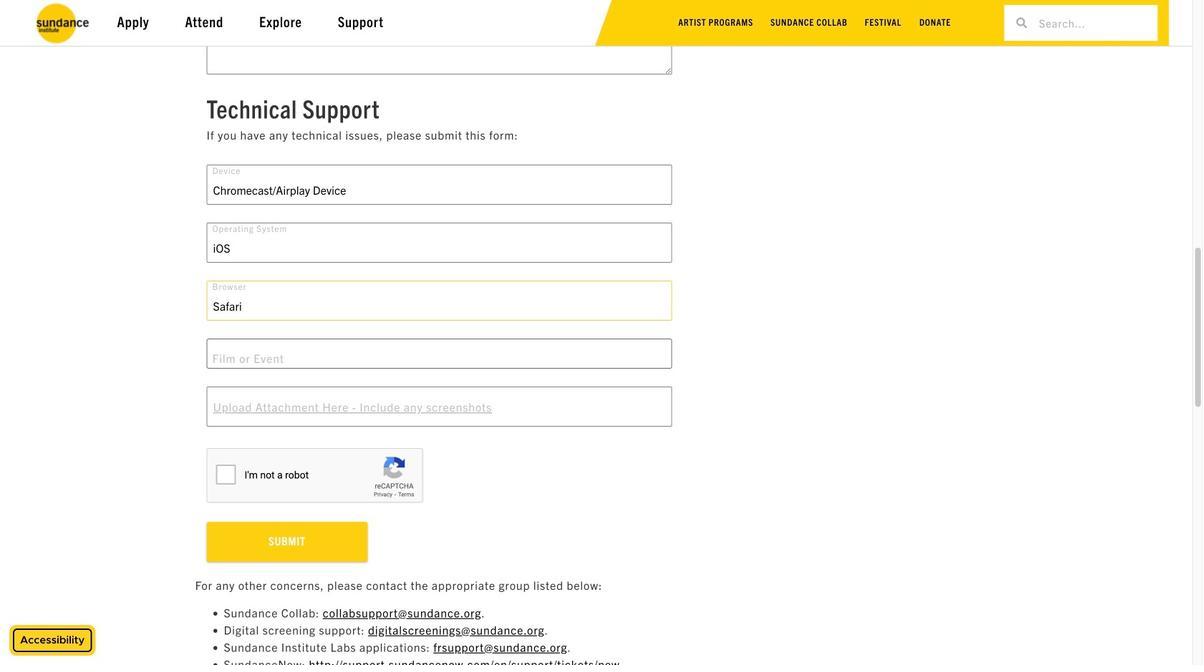 Task type: locate. For each thing, give the bounding box(es) containing it.
Please give us a detailed description of your issue *, including any film or event name,* so that we can better assist you. text field
[[207, 0, 672, 75]]

None text field
[[207, 339, 672, 369]]

None submit
[[207, 522, 368, 562]]

search image
[[1017, 18, 1028, 28]]

sundance institute image
[[34, 1, 92, 44]]

None search field
[[1005, 5, 1158, 41]]



Task type: describe. For each thing, give the bounding box(es) containing it.
Search... search field
[[1028, 5, 1158, 41]]



